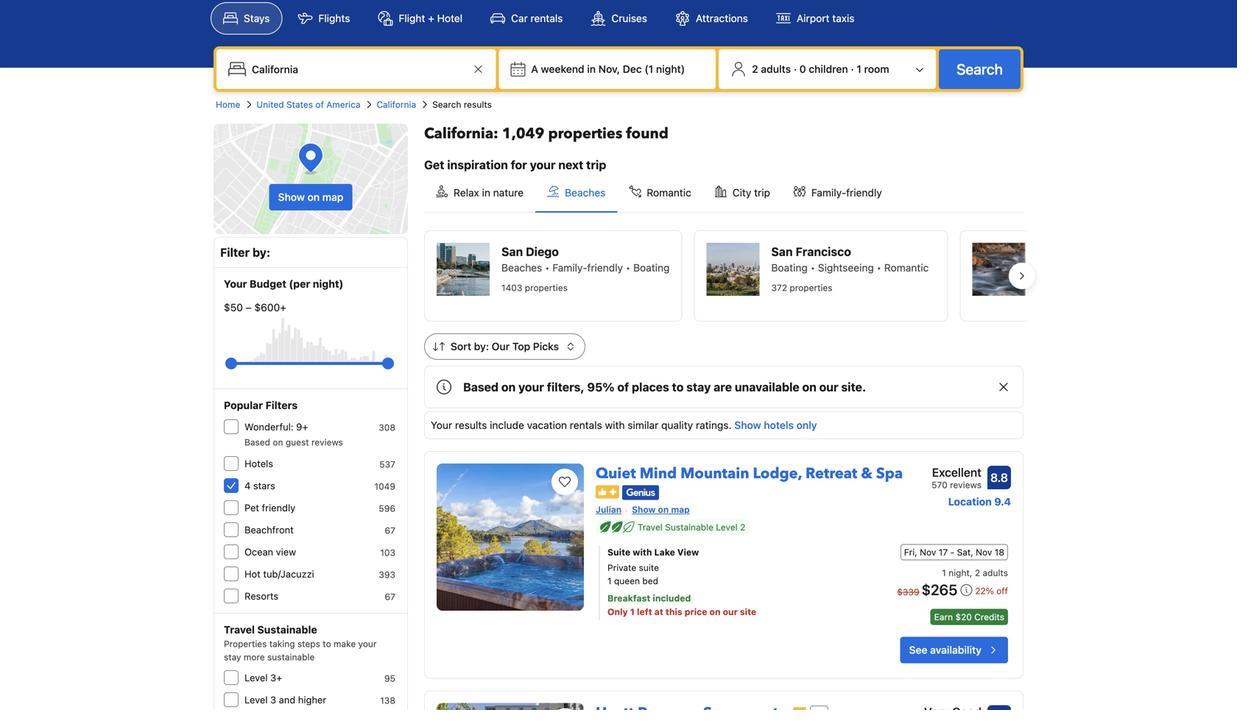 Task type: vqa. For each thing, say whether or not it's contained in the screenshot.


Task type: describe. For each thing, give the bounding box(es) containing it.
budget
[[250, 278, 286, 290]]

your for your results include vacation rentals with similar quality ratings. show hotels only
[[431, 419, 452, 432]]

travel for travel sustainable level 2
[[638, 522, 663, 533]]

1 left night
[[942, 568, 946, 578]]

$265
[[922, 581, 958, 599]]

stays link
[[211, 2, 282, 35]]

lake
[[654, 547, 675, 558]]

results for search
[[464, 99, 492, 110]]

pet friendly
[[244, 503, 295, 514]]

0
[[800, 63, 806, 75]]

sustainable
[[267, 652, 315, 663]]

california:
[[424, 124, 498, 144]]

properties
[[224, 639, 267, 650]]

higher
[[298, 695, 326, 706]]

$339
[[897, 587, 919, 597]]

suite with lake view link
[[608, 546, 856, 559]]

earn $20 credits
[[934, 612, 1004, 622]]

sustainable for travel sustainable properties taking steps to make your stay more sustainable
[[257, 624, 317, 636]]

are
[[714, 380, 732, 394]]

1 left queen on the bottom of page
[[608, 576, 612, 587]]

map inside button
[[322, 191, 343, 203]]

your for your budget (per night)
[[224, 278, 247, 290]]

beaches button
[[535, 174, 617, 212]]

103
[[380, 548, 395, 558]]

tab list containing relax in nature
[[424, 174, 1024, 214]]

united states of america link
[[256, 98, 360, 111]]

2 nov from the left
[[976, 547, 992, 558]]

on inside button
[[307, 191, 320, 203]]

see availability
[[909, 644, 982, 656]]

at
[[654, 607, 663, 618]]

scored 8.8 element
[[988, 466, 1011, 490]]

beaches inside san diego beaches • family-friendly • boating
[[501, 262, 542, 274]]

boating inside san francisco boating • sightseeing • romantic
[[771, 262, 808, 274]]

only
[[797, 419, 817, 432]]

570
[[932, 480, 948, 490]]

diego
[[526, 245, 559, 259]]

1 vertical spatial show on map
[[632, 505, 690, 515]]

results for your
[[455, 419, 487, 432]]

138
[[380, 696, 395, 706]]

your results include vacation rentals with similar quality ratings. show hotels only
[[431, 419, 817, 432]]

private
[[608, 563, 636, 573]]

unavailable
[[735, 380, 800, 394]]

friendly for family-friendly
[[846, 187, 882, 199]]

on inside suite with lake view private suite 1 queen bed breakfast included only 1 left at this price on our site
[[710, 607, 721, 618]]

based for based on guest reviews
[[244, 437, 270, 448]]

hotel
[[437, 12, 463, 24]]

4 • from the left
[[877, 262, 882, 274]]

location
[[948, 496, 992, 508]]

flight + hotel link
[[366, 2, 475, 35]]

credits
[[974, 612, 1004, 622]]

flight + hotel
[[399, 12, 463, 24]]

1 horizontal spatial show
[[632, 505, 656, 515]]

found
[[626, 124, 669, 144]]

city trip button
[[703, 174, 782, 212]]

372
[[771, 283, 787, 293]]

excellent element
[[932, 464, 982, 482]]

1 left left
[[630, 607, 635, 618]]

1 horizontal spatial rentals
[[570, 419, 602, 432]]

in inside a weekend in nov, dec (1 night) 'button'
[[587, 63, 596, 75]]

properties for san francisco
[[790, 283, 833, 293]]

372 properties
[[771, 283, 833, 293]]

filter by:
[[220, 246, 270, 260]]

breakfast
[[608, 594, 650, 604]]

flights link
[[285, 2, 363, 35]]

view
[[276, 547, 296, 558]]

67 for resorts
[[385, 592, 395, 602]]

suite
[[639, 563, 659, 573]]

95%
[[587, 380, 615, 394]]

wonderful:
[[244, 422, 294, 433]]

this
[[666, 607, 682, 618]]

san for san francisco
[[771, 245, 793, 259]]

night
[[949, 568, 970, 578]]

beaches inside beaches button
[[565, 187, 606, 199]]

sort
[[451, 341, 471, 353]]

bed
[[642, 576, 658, 587]]

our
[[492, 341, 510, 353]]

relax
[[454, 187, 479, 199]]

trip inside button
[[754, 187, 770, 199]]

1 night , 2 adults
[[942, 568, 1008, 578]]

america
[[326, 99, 360, 110]]

home link
[[216, 98, 240, 111]]

Where are you going? field
[[246, 56, 469, 82]]

filters
[[266, 399, 298, 412]]

queen
[[614, 576, 640, 587]]

1403
[[501, 283, 522, 293]]

cruises link
[[578, 2, 660, 35]]

mountain
[[681, 464, 749, 484]]

3+
[[270, 673, 282, 684]]

rentals inside "link"
[[531, 12, 563, 24]]

next
[[558, 158, 583, 172]]

suite with lake view private suite 1 queen bed breakfast included only 1 left at this price on our site
[[608, 547, 756, 618]]

2 inside button
[[752, 63, 758, 75]]

in inside relax in nature button
[[482, 187, 490, 199]]

3 • from the left
[[811, 262, 815, 274]]

friendly for pet friendly
[[262, 503, 295, 514]]

monterey image
[[972, 243, 1025, 296]]

show inside show on map button
[[278, 191, 305, 203]]

car rentals
[[511, 12, 563, 24]]

1 inside 2 adults · 0 children · 1 room button
[[857, 63, 862, 75]]

car rentals link
[[478, 2, 575, 35]]

3
[[270, 695, 276, 706]]

places
[[632, 380, 669, 394]]

2 adults · 0 children · 1 room
[[752, 63, 889, 75]]

1,049
[[502, 124, 545, 144]]

guest
[[286, 437, 309, 448]]

level for level 3 and higher
[[244, 695, 268, 706]]

18
[[995, 547, 1004, 558]]

adults inside button
[[761, 63, 791, 75]]

quiet
[[596, 464, 636, 484]]

excellent 570 reviews
[[932, 466, 982, 490]]

travel sustainable level 2
[[638, 522, 745, 533]]

adults inside main content
[[983, 568, 1008, 578]]

0 vertical spatial with
[[605, 419, 625, 432]]

1 vertical spatial of
[[617, 380, 629, 394]]

boating inside san diego beaches • family-friendly • boating
[[633, 262, 670, 274]]

9+
[[296, 422, 308, 433]]

with inside suite with lake view private suite 1 queen bed breakfast included only 1 left at this price on our site
[[633, 547, 652, 558]]

relax in nature button
[[424, 174, 535, 212]]

2 for 1 night , 2 adults
[[975, 568, 980, 578]]

earn
[[934, 612, 953, 622]]

0 horizontal spatial reviews
[[311, 437, 343, 448]]

sustainable for travel sustainable level 2
[[665, 522, 714, 533]]

similar
[[628, 419, 659, 432]]

2 • from the left
[[626, 262, 631, 274]]

region containing san diego
[[412, 225, 1224, 328]]

8.8
[[990, 471, 1008, 485]]

children
[[809, 63, 848, 75]]

sort by: our top picks
[[451, 341, 559, 353]]

67 for beachfront
[[385, 526, 395, 536]]



Task type: locate. For each thing, give the bounding box(es) containing it.
genius discounts available at this property. image
[[622, 486, 659, 500], [622, 486, 659, 500]]

1 vertical spatial with
[[633, 547, 652, 558]]

1 horizontal spatial nov
[[976, 547, 992, 558]]

sustainable inside travel sustainable properties taking steps to make your stay more sustainable
[[257, 624, 317, 636]]

0 vertical spatial rentals
[[531, 12, 563, 24]]

1 horizontal spatial boating
[[771, 262, 808, 274]]

family-
[[812, 187, 846, 199], [553, 262, 587, 274]]

4
[[244, 480, 251, 492]]

san inside san diego beaches • family-friendly • boating
[[501, 245, 523, 259]]

1 67 from the top
[[385, 526, 395, 536]]

0 horizontal spatial san
[[501, 245, 523, 259]]

· left 0
[[794, 63, 797, 75]]

of right states
[[315, 99, 324, 110]]

properties right the 1403
[[525, 283, 568, 293]]

stars
[[253, 480, 275, 492]]

hotels
[[244, 458, 273, 469]]

0 vertical spatial family-
[[812, 187, 846, 199]]

2 left 0
[[752, 63, 758, 75]]

0 vertical spatial adults
[[761, 63, 791, 75]]

travel for travel sustainable properties taking steps to make your stay more sustainable
[[224, 624, 255, 636]]

1 vertical spatial by:
[[474, 341, 489, 353]]

0 horizontal spatial stay
[[224, 652, 241, 663]]

to right "places"
[[672, 380, 684, 394]]

,
[[970, 568, 972, 578]]

fri,
[[904, 547, 917, 558]]

car
[[511, 12, 528, 24]]

travel up properties
[[224, 624, 255, 636]]

romantic down found on the right top of the page
[[647, 187, 691, 199]]

level left 3+
[[244, 673, 268, 684]]

our
[[819, 380, 838, 394], [723, 607, 738, 618]]

attractions
[[696, 12, 748, 24]]

top
[[512, 341, 530, 353]]

properties for san diego
[[525, 283, 568, 293]]

1 vertical spatial show
[[734, 419, 761, 432]]

22%
[[975, 586, 994, 596]]

0 vertical spatial to
[[672, 380, 684, 394]]

537
[[379, 460, 395, 470]]

1 horizontal spatial adults
[[983, 568, 1008, 578]]

0 vertical spatial 2
[[752, 63, 758, 75]]

0 horizontal spatial based
[[244, 437, 270, 448]]

vacation
[[527, 419, 567, 432]]

of inside united states of america link
[[315, 99, 324, 110]]

2 67 from the top
[[385, 592, 395, 602]]

region
[[412, 225, 1224, 328]]

quiet mind mountain lodge, retreat & spa image
[[437, 464, 584, 611]]

1 vertical spatial adults
[[983, 568, 1008, 578]]

search results updated. california: 1,049 properties found. applied filters: 4 stars. element
[[424, 124, 1024, 144]]

0 vertical spatial friendly
[[846, 187, 882, 199]]

results inside main content
[[455, 419, 487, 432]]

your right for
[[530, 158, 556, 172]]

nov left 17
[[920, 547, 936, 558]]

$20
[[956, 612, 972, 622]]

67 up 103
[[385, 526, 395, 536]]

1 vertical spatial your
[[518, 380, 544, 394]]

1 nov from the left
[[920, 547, 936, 558]]

a weekend in nov, dec (1 night)
[[531, 63, 685, 75]]

0 vertical spatial your
[[224, 278, 247, 290]]

2 for travel sustainable level 2
[[740, 522, 745, 533]]

based on your filters, 95% of places to stay are unavailable on our site.
[[463, 380, 866, 394]]

family- inside san diego beaches • family-friendly • boating
[[553, 262, 587, 274]]

search
[[957, 60, 1003, 78], [432, 99, 461, 110]]

your inside travel sustainable properties taking steps to make your stay more sustainable
[[358, 639, 377, 650]]

beaches up the 1403
[[501, 262, 542, 274]]

your up $50 at the top left
[[224, 278, 247, 290]]

nov,
[[598, 63, 620, 75]]

your
[[224, 278, 247, 290], [431, 419, 452, 432]]

group
[[231, 352, 388, 376]]

0 horizontal spatial family-
[[553, 262, 587, 274]]

ocean view
[[244, 547, 296, 558]]

9.4
[[994, 496, 1011, 508]]

0 vertical spatial night)
[[656, 63, 685, 75]]

steps
[[297, 639, 320, 650]]

–
[[246, 302, 252, 314]]

night) right (1
[[656, 63, 685, 75]]

search results
[[432, 99, 492, 110]]

0 horizontal spatial boating
[[633, 262, 670, 274]]

california
[[377, 99, 416, 110]]

1 horizontal spatial ·
[[851, 63, 854, 75]]

0 vertical spatial our
[[819, 380, 838, 394]]

1 horizontal spatial by:
[[474, 341, 489, 353]]

this property is part of our preferred partner program. it's committed to providing excellent service and good value. it'll pay us a higher commission if you make a booking. image
[[792, 707, 807, 711], [792, 707, 807, 711]]

1 horizontal spatial map
[[671, 505, 690, 515]]

reviews
[[311, 437, 343, 448], [950, 480, 982, 490]]

1 horizontal spatial with
[[633, 547, 652, 558]]

1 vertical spatial reviews
[[950, 480, 982, 490]]

by: left our on the top left of page
[[474, 341, 489, 353]]

only
[[608, 607, 628, 618]]

beaches down next
[[565, 187, 606, 199]]

1 vertical spatial to
[[323, 639, 331, 650]]

596
[[379, 504, 395, 514]]

hot
[[244, 569, 261, 580]]

1 vertical spatial rentals
[[570, 419, 602, 432]]

reviews down excellent
[[950, 480, 982, 490]]

adults up 22% off
[[983, 568, 1008, 578]]

sustainable
[[665, 522, 714, 533], [257, 624, 317, 636]]

1 horizontal spatial stay
[[686, 380, 711, 394]]

view
[[677, 547, 699, 558]]

0 vertical spatial show on map
[[278, 191, 343, 203]]

1 vertical spatial in
[[482, 187, 490, 199]]

site
[[740, 607, 756, 618]]

2 horizontal spatial 2
[[975, 568, 980, 578]]

·
[[794, 63, 797, 75], [851, 63, 854, 75]]

0 horizontal spatial search
[[432, 99, 461, 110]]

17
[[939, 547, 948, 558]]

to inside main content
[[672, 380, 684, 394]]

(per
[[289, 278, 310, 290]]

67 down 393
[[385, 592, 395, 602]]

tub/jacuzzi
[[263, 569, 314, 580]]

of
[[315, 99, 324, 110], [617, 380, 629, 394]]

stay inside main content
[[686, 380, 711, 394]]

0 vertical spatial search
[[957, 60, 1003, 78]]

0 vertical spatial sustainable
[[665, 522, 714, 533]]

pet
[[244, 503, 259, 514]]

1 vertical spatial your
[[431, 419, 452, 432]]

francisco
[[796, 245, 851, 259]]

2 right , at the right bottom
[[975, 568, 980, 578]]

1 vertical spatial our
[[723, 607, 738, 618]]

1 horizontal spatial trip
[[754, 187, 770, 199]]

1 boating from the left
[[633, 262, 670, 274]]

0 horizontal spatial map
[[322, 191, 343, 203]]

0 horizontal spatial our
[[723, 607, 738, 618]]

romantic right sightseeing
[[884, 262, 929, 274]]

&
[[861, 464, 873, 484]]

1 vertical spatial sustainable
[[257, 624, 317, 636]]

0 vertical spatial by:
[[253, 246, 270, 260]]

level 3+
[[244, 673, 282, 684]]

2 horizontal spatial show
[[734, 419, 761, 432]]

2
[[752, 63, 758, 75], [740, 522, 745, 533], [975, 568, 980, 578]]

show hotels only link
[[734, 419, 817, 432]]

1 vertical spatial trip
[[754, 187, 770, 199]]

1 horizontal spatial 2
[[752, 63, 758, 75]]

reviews right the guest in the bottom left of the page
[[311, 437, 343, 448]]

nov left 18
[[976, 547, 992, 558]]

based for based on your filters, 95% of places to stay are unavailable on our site.
[[463, 380, 499, 394]]

sustainable up view
[[665, 522, 714, 533]]

tab list
[[424, 174, 1024, 214]]

your inside main content
[[431, 419, 452, 432]]

1 horizontal spatial family-
[[812, 187, 846, 199]]

in right "relax"
[[482, 187, 490, 199]]

1 · from the left
[[794, 63, 797, 75]]

4 stars
[[244, 480, 275, 492]]

1 horizontal spatial sustainable
[[665, 522, 714, 533]]

1 vertical spatial 2
[[740, 522, 745, 533]]

1 san from the left
[[501, 245, 523, 259]]

0 horizontal spatial to
[[323, 639, 331, 650]]

1 vertical spatial romantic
[[884, 262, 929, 274]]

0 horizontal spatial ·
[[794, 63, 797, 75]]

trip right city
[[754, 187, 770, 199]]

cruises
[[612, 12, 647, 24]]

location 9.4
[[948, 496, 1011, 508]]

2 · from the left
[[851, 63, 854, 75]]

0 vertical spatial romantic
[[647, 187, 691, 199]]

0 horizontal spatial travel
[[224, 624, 255, 636]]

stay
[[686, 380, 711, 394], [224, 652, 241, 663]]

0 vertical spatial stay
[[686, 380, 711, 394]]

filters,
[[547, 380, 584, 394]]

0 vertical spatial results
[[464, 99, 492, 110]]

hotels
[[764, 419, 794, 432]]

1 vertical spatial map
[[671, 505, 690, 515]]

results left include
[[455, 419, 487, 432]]

0 vertical spatial level
[[716, 522, 738, 533]]

california: 1,049 properties found
[[424, 124, 669, 144]]

1 • from the left
[[545, 262, 550, 274]]

level for level 3+
[[244, 673, 268, 684]]

stay inside travel sustainable properties taking steps to make your stay more sustainable
[[224, 652, 241, 663]]

properties up next
[[548, 124, 622, 144]]

home
[[216, 99, 240, 110]]

0 vertical spatial 67
[[385, 526, 395, 536]]

0 horizontal spatial night)
[[313, 278, 343, 290]]

1 horizontal spatial san
[[771, 245, 793, 259]]

travel inside travel sustainable properties taking steps to make your stay more sustainable
[[224, 624, 255, 636]]

romantic inside san francisco boating • sightseeing • romantic
[[884, 262, 929, 274]]

a weekend in nov, dec (1 night) button
[[525, 56, 691, 82]]

1 horizontal spatial reviews
[[950, 480, 982, 490]]

0 horizontal spatial show on map
[[278, 191, 343, 203]]

resorts
[[244, 591, 278, 602]]

0 vertical spatial travel
[[638, 522, 663, 533]]

price
[[685, 607, 707, 618]]

based down our on the top left of page
[[463, 380, 499, 394]]

95
[[384, 674, 395, 684]]

level left 3
[[244, 695, 268, 706]]

city
[[733, 187, 751, 199]]

2 san from the left
[[771, 245, 793, 259]]

travel up the lake
[[638, 522, 663, 533]]

rentals
[[531, 12, 563, 24], [570, 419, 602, 432]]

1 horizontal spatial in
[[587, 63, 596, 75]]

search for search
[[957, 60, 1003, 78]]

results up california:
[[464, 99, 492, 110]]

1 horizontal spatial based
[[463, 380, 499, 394]]

1 vertical spatial stay
[[224, 652, 241, 663]]

2 vertical spatial show
[[632, 505, 656, 515]]

family- inside button
[[812, 187, 846, 199]]

this property is part of our preferred plus program. it's committed to providing outstanding service and excellent value. it'll pay us a higher commission if you make a booking. image
[[596, 486, 619, 499], [596, 486, 619, 499]]

stay for are
[[686, 380, 711, 394]]

properties right 372
[[790, 283, 833, 293]]

0 horizontal spatial in
[[482, 187, 490, 199]]

reviews inside excellent 570 reviews
[[950, 480, 982, 490]]

quiet mind mountain lodge, retreat & spa link
[[596, 458, 903, 484]]

stays
[[244, 12, 270, 24]]

2 vertical spatial friendly
[[262, 503, 295, 514]]

our left site
[[723, 607, 738, 618]]

family- down diego
[[553, 262, 587, 274]]

main content
[[412, 124, 1224, 711]]

your right 308
[[431, 419, 452, 432]]

1 horizontal spatial romantic
[[884, 262, 929, 274]]

a
[[531, 63, 538, 75]]

san inside san francisco boating • sightseeing • romantic
[[771, 245, 793, 259]]

1 vertical spatial friendly
[[587, 262, 623, 274]]

night) right the (per
[[313, 278, 343, 290]]

1 horizontal spatial travel
[[638, 522, 663, 533]]

hot tub/jacuzzi
[[244, 569, 314, 580]]

0 vertical spatial trip
[[586, 158, 606, 172]]

trip right next
[[586, 158, 606, 172]]

-
[[950, 547, 955, 558]]

by: for filter
[[253, 246, 270, 260]]

0 horizontal spatial rentals
[[531, 12, 563, 24]]

1 horizontal spatial show on map
[[632, 505, 690, 515]]

our left site.
[[819, 380, 838, 394]]

and
[[279, 695, 295, 706]]

67
[[385, 526, 395, 536], [385, 592, 395, 602]]

1 left room
[[857, 63, 862, 75]]

2 vertical spatial your
[[358, 639, 377, 650]]

friendly inside san diego beaches • family-friendly • boating
[[587, 262, 623, 274]]

search inside button
[[957, 60, 1003, 78]]

level up "suite with lake view" link
[[716, 522, 738, 533]]

san left diego
[[501, 245, 523, 259]]

1 vertical spatial based
[[244, 437, 270, 448]]

· right children
[[851, 63, 854, 75]]

with left similar at the right
[[605, 419, 625, 432]]

very good element
[[924, 703, 982, 711]]

san diego image
[[437, 243, 490, 296]]

1 vertical spatial night)
[[313, 278, 343, 290]]

of right 95%
[[617, 380, 629, 394]]

1 vertical spatial search
[[432, 99, 461, 110]]

with up the suite
[[633, 547, 652, 558]]

1 vertical spatial results
[[455, 419, 487, 432]]

julian
[[596, 505, 622, 515]]

1403 properties
[[501, 283, 568, 293]]

scored 8.4 element
[[988, 706, 1011, 711]]

our inside suite with lake view private suite 1 queen bed breakfast included only 1 left at this price on our site
[[723, 607, 738, 618]]

your left filters,
[[518, 380, 544, 394]]

0 horizontal spatial beaches
[[501, 262, 542, 274]]

$50 – $600+
[[224, 302, 286, 314]]

see
[[909, 644, 928, 656]]

retreat
[[806, 464, 857, 484]]

2 horizontal spatial friendly
[[846, 187, 882, 199]]

stay down properties
[[224, 652, 241, 663]]

to inside travel sustainable properties taking steps to make your stay more sustainable
[[323, 639, 331, 650]]

0 vertical spatial your
[[530, 158, 556, 172]]

san up 372
[[771, 245, 793, 259]]

0 horizontal spatial with
[[605, 419, 625, 432]]

0 horizontal spatial 2
[[740, 522, 745, 533]]

search for search results
[[432, 99, 461, 110]]

0 horizontal spatial adults
[[761, 63, 791, 75]]

airport
[[797, 12, 830, 24]]

by: right filter
[[253, 246, 270, 260]]

0 vertical spatial in
[[587, 63, 596, 75]]

to
[[672, 380, 684, 394], [323, 639, 331, 650]]

1 horizontal spatial night)
[[656, 63, 685, 75]]

show on map inside show on map button
[[278, 191, 343, 203]]

by:
[[253, 246, 270, 260], [474, 341, 489, 353]]

boating
[[633, 262, 670, 274], [771, 262, 808, 274]]

san francisco image
[[707, 243, 760, 296]]

adults left 0
[[761, 63, 791, 75]]

1 vertical spatial level
[[244, 673, 268, 684]]

by: for sort
[[474, 341, 489, 353]]

romantic inside "button"
[[647, 187, 691, 199]]

1
[[857, 63, 862, 75], [942, 568, 946, 578], [608, 576, 612, 587], [630, 607, 635, 618]]

main content containing california: 1,049 properties found
[[412, 124, 1224, 711]]

adults
[[761, 63, 791, 75], [983, 568, 1008, 578]]

friendly inside button
[[846, 187, 882, 199]]

based down wonderful:
[[244, 437, 270, 448]]

rentals right vacation
[[570, 419, 602, 432]]

0 vertical spatial reviews
[[311, 437, 343, 448]]

lodge,
[[753, 464, 802, 484]]

your right make
[[358, 639, 377, 650]]

0 horizontal spatial by:
[[253, 246, 270, 260]]

1 horizontal spatial of
[[617, 380, 629, 394]]

0 vertical spatial map
[[322, 191, 343, 203]]

travel
[[638, 522, 663, 533], [224, 624, 255, 636]]

spa
[[876, 464, 903, 484]]

stay left the are
[[686, 380, 711, 394]]

to left make
[[323, 639, 331, 650]]

2 vertical spatial 2
[[975, 568, 980, 578]]

sustainable up taking
[[257, 624, 317, 636]]

rentals right car
[[531, 12, 563, 24]]

with
[[605, 419, 625, 432], [633, 547, 652, 558]]

popular
[[224, 399, 263, 412]]

family- up francisco
[[812, 187, 846, 199]]

2 up "suite with lake view" link
[[740, 522, 745, 533]]

2 boating from the left
[[771, 262, 808, 274]]

san for san diego
[[501, 245, 523, 259]]

in left nov,
[[587, 63, 596, 75]]

0 horizontal spatial trip
[[586, 158, 606, 172]]

stay for more
[[224, 652, 241, 663]]

night) inside 'button'
[[656, 63, 685, 75]]



